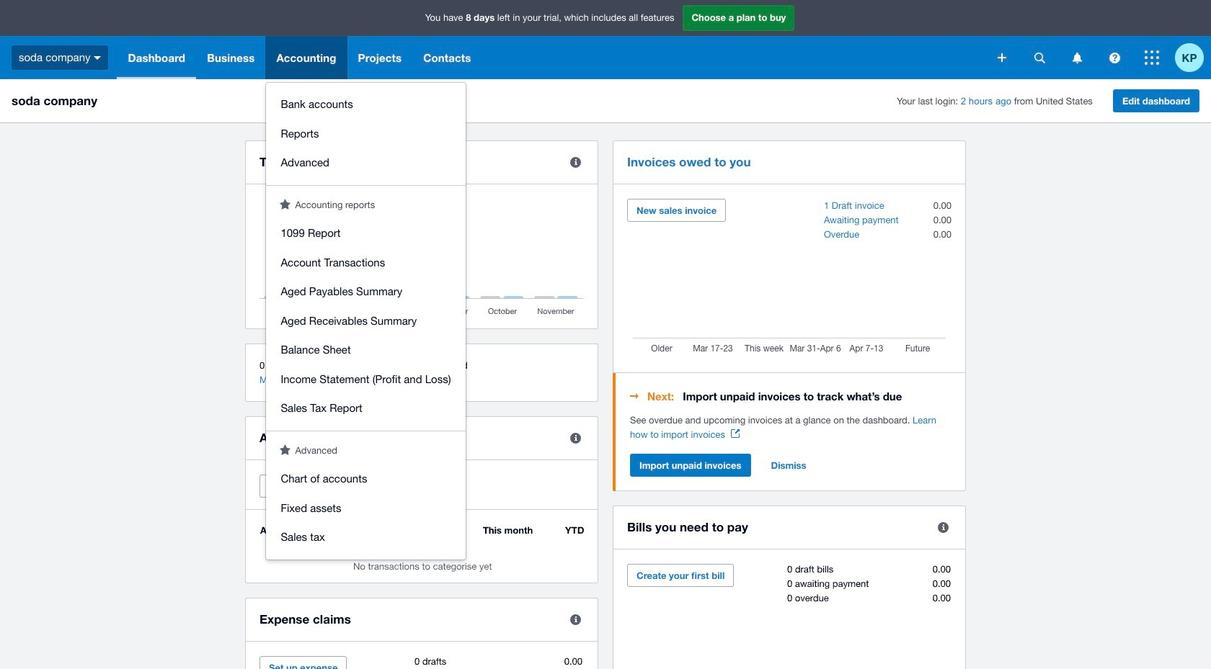 Task type: vqa. For each thing, say whether or not it's contained in the screenshot.
dashboard at the left top of the page
no



Task type: describe. For each thing, give the bounding box(es) containing it.
1 horizontal spatial svg image
[[1109, 52, 1120, 63]]

empty state of the bills widget with a 'create your first bill' button and an unpopulated column graph. image
[[627, 565, 952, 670]]

2 favourites image from the top
[[280, 444, 291, 455]]

empty state of the expenses widget with a 'set up expense claims' button and a data-less table. image
[[260, 657, 584, 670]]

2 horizontal spatial svg image
[[1072, 52, 1082, 63]]

opens in a new tab image
[[731, 430, 740, 438]]

empty state of the accounts watchlist widget, featuring a 'review categories for transactions' button and a data-less table with headings 'account,' 'budget,' 'this month,' and 'ytd.' image
[[260, 525, 584, 572]]

0 horizontal spatial svg image
[[1034, 52, 1045, 63]]



Task type: locate. For each thing, give the bounding box(es) containing it.
empty state widget for the total cash in and out feature, displaying a column graph summarising bank transaction data as total money in versus total money out across all connected bank accounts, enabling a visual comparison of the two amounts. image
[[260, 199, 584, 318]]

1 vertical spatial favourites image
[[280, 444, 291, 455]]

list box
[[266, 83, 465, 560]]

0 horizontal spatial svg image
[[94, 56, 101, 60]]

svg image
[[1072, 52, 1082, 63], [998, 53, 1006, 62], [94, 56, 101, 60]]

0 vertical spatial favourites image
[[280, 199, 291, 209]]

1 horizontal spatial svg image
[[998, 53, 1006, 62]]

1 favourites image from the top
[[280, 199, 291, 209]]

banner
[[0, 0, 1211, 560]]

favourites image
[[280, 199, 291, 209], [280, 444, 291, 455]]

2 horizontal spatial svg image
[[1145, 50, 1159, 65]]

group
[[266, 83, 465, 185]]

advanced group
[[266, 458, 465, 560]]

reports group
[[266, 212, 465, 431]]

svg image
[[1145, 50, 1159, 65], [1034, 52, 1045, 63], [1109, 52, 1120, 63]]

heading
[[630, 388, 952, 405]]

panel body document
[[630, 414, 952, 443], [630, 414, 952, 443]]



